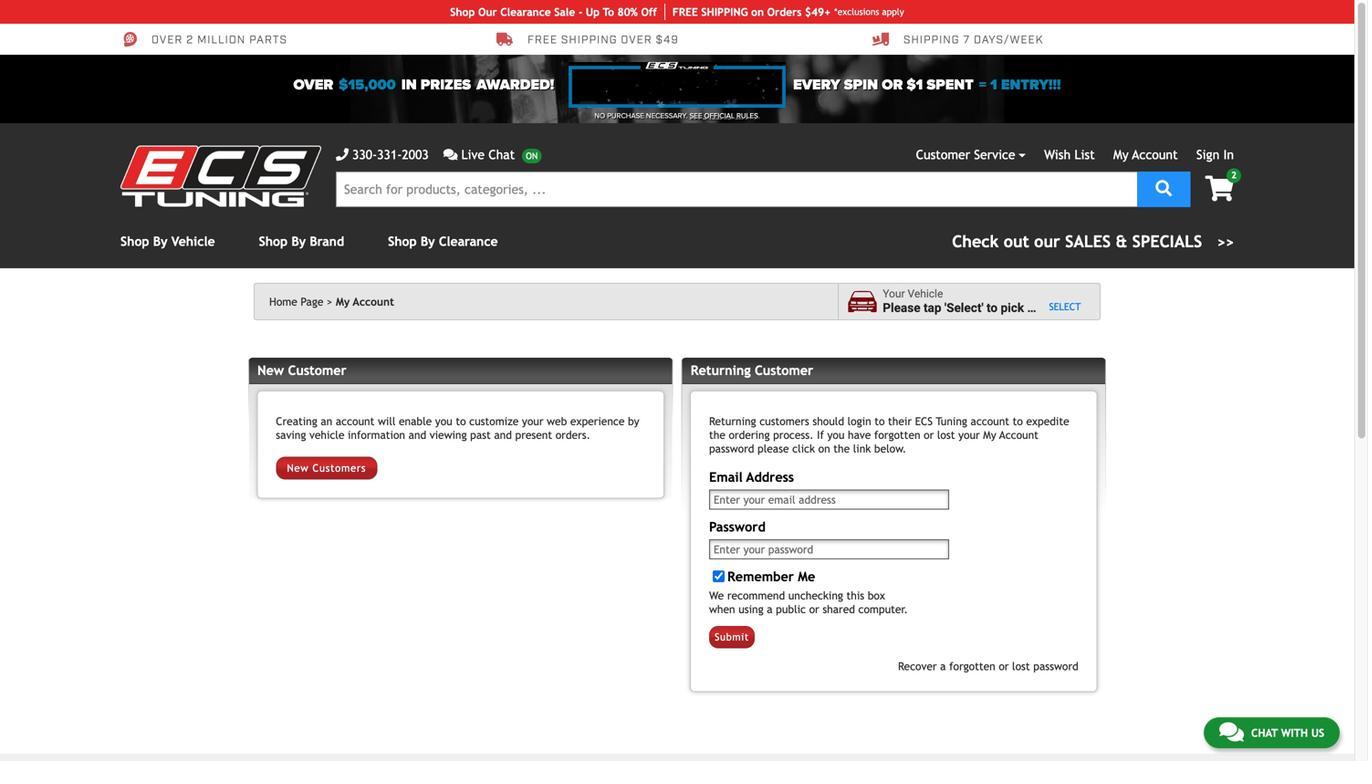 Task type: vqa. For each thing, say whether or not it's contained in the screenshot.
customize at left
yes



Task type: describe. For each thing, give the bounding box(es) containing it.
have
[[848, 429, 871, 441]]

viewing
[[430, 429, 467, 441]]

new for new customers
[[287, 462, 309, 474]]

on inside the returning customers should login to their ecs tuning account to expedite the ordering process. if you have forgotten or lost your my account password please click on the link below.
[[819, 442, 830, 455]]

vehicle inside your vehicle please tap 'select' to pick a vehicle
[[1037, 301, 1077, 315]]

me
[[798, 569, 815, 584]]

*exclusions
[[834, 6, 879, 17]]

or right the 'recover'
[[999, 660, 1009, 673]]

entry!!!
[[1001, 76, 1061, 94]]

clearance for by
[[439, 234, 498, 249]]

login
[[848, 415, 871, 428]]

in
[[1224, 147, 1234, 162]]

orders
[[767, 5, 802, 18]]

shop our clearance sale - up to 80% off
[[450, 5, 657, 18]]

past
[[470, 429, 491, 441]]

330-331-2003
[[352, 147, 429, 162]]

shop by clearance
[[388, 234, 498, 249]]

over $15,000 in prizes
[[293, 76, 471, 94]]

a for vehicle
[[1027, 301, 1034, 315]]

Password password field
[[709, 539, 949, 559]]

remember
[[728, 569, 794, 584]]

service
[[974, 147, 1016, 162]]

0 vertical spatial vehicle
[[171, 234, 215, 249]]

to inside creating an account will enable you to customize your web experience by saving vehicle information and viewing past and present orders.
[[456, 415, 466, 428]]

customer for returning customer
[[755, 363, 814, 378]]

$49+
[[805, 5, 831, 18]]

by for vehicle
[[153, 234, 168, 249]]

purchase
[[607, 111, 644, 121]]

tuning
[[936, 415, 968, 428]]

sale
[[554, 5, 575, 18]]

see
[[690, 111, 702, 121]]

every
[[793, 76, 840, 94]]

password inside the returning customers should login to their ecs tuning account to expedite the ordering process. if you have forgotten or lost your my account password please click on the link below.
[[709, 442, 754, 455]]

returning for returning customer
[[691, 363, 751, 378]]

new customer
[[257, 363, 347, 378]]

address
[[746, 470, 794, 485]]

0 horizontal spatial 2
[[186, 33, 194, 47]]

apply
[[882, 6, 904, 17]]

brand
[[310, 234, 344, 249]]

returning customers should login to their ecs tuning account to expedite the ordering process. if you have forgotten or lost your my account password please click on the link below.
[[709, 415, 1070, 455]]

ecs tuning image
[[121, 146, 321, 207]]

or inside the returning customers should login to their ecs tuning account to expedite the ordering process. if you have forgotten or lost your my account password please click on the link below.
[[924, 429, 934, 441]]

off
[[641, 5, 657, 18]]

1 and from the left
[[409, 429, 426, 441]]

click
[[793, 442, 815, 455]]

search image
[[1156, 180, 1172, 197]]

sign in link
[[1197, 147, 1234, 162]]

official
[[704, 111, 735, 121]]

comments image
[[1220, 720, 1244, 742]]

'select'
[[945, 301, 984, 315]]

account inside the returning customers should login to their ecs tuning account to expedite the ordering process. if you have forgotten or lost your my account password please click on the link below.
[[1000, 429, 1039, 441]]

shop by brand
[[259, 234, 344, 249]]

we
[[709, 589, 724, 602]]

parts
[[249, 33, 287, 47]]

1 vertical spatial account
[[353, 295, 394, 308]]

customer for new customer
[[288, 363, 347, 378]]

email
[[709, 470, 743, 485]]

shop by vehicle link
[[121, 234, 215, 249]]

to left their
[[875, 415, 885, 428]]

-
[[579, 5, 583, 18]]

live chat link
[[443, 145, 542, 164]]

chat with us
[[1251, 726, 1325, 738]]

=
[[979, 76, 987, 94]]

creating
[[276, 415, 317, 428]]

2 inside "link"
[[1232, 170, 1237, 180]]

below.
[[874, 442, 907, 455]]

*exclusions apply link
[[834, 5, 904, 19]]

customer inside 'customer service' popup button
[[916, 147, 970, 162]]

prizes
[[421, 76, 471, 94]]

web
[[547, 415, 567, 428]]

0 vertical spatial my
[[1114, 147, 1129, 162]]

if
[[817, 429, 824, 441]]

wish list link
[[1044, 147, 1095, 162]]

using
[[739, 603, 764, 616]]

returning for returning customers should login to their ecs tuning account to expedite the ordering process. if you have forgotten or lost your my account password please click on the link below.
[[709, 415, 756, 428]]

shop by vehicle
[[121, 234, 215, 249]]

box
[[868, 589, 885, 602]]

or left the $1
[[882, 76, 903, 94]]

chat with us link
[[1204, 716, 1340, 748]]

clearance for our
[[500, 5, 551, 18]]

shopping cart image
[[1205, 176, 1234, 201]]

customer service button
[[916, 145, 1026, 164]]

comments image
[[443, 148, 458, 161]]

returning customer
[[691, 363, 814, 378]]

1 horizontal spatial lost
[[1012, 660, 1030, 673]]

1 horizontal spatial password
[[1034, 660, 1079, 673]]

days/week
[[974, 33, 1044, 47]]

with
[[1281, 726, 1308, 738]]

pick
[[1001, 301, 1024, 315]]

shared
[[823, 603, 855, 616]]

your inside the returning customers should login to their ecs tuning account to expedite the ordering process. if you have forgotten or lost your my account password please click on the link below.
[[959, 429, 980, 441]]

link
[[853, 442, 871, 455]]

live chat
[[461, 147, 515, 162]]

account inside creating an account will enable you to customize your web experience by saving vehicle information and viewing past and present orders.
[[336, 415, 375, 428]]

free shipping over $49 link
[[497, 31, 679, 47]]

shop for shop our clearance sale - up to 80% off
[[450, 5, 475, 18]]

ecs tuning 'spin to win' contest logo image
[[569, 62, 786, 108]]

0 horizontal spatial my
[[336, 295, 350, 308]]

shop by clearance link
[[388, 234, 498, 249]]

sales
[[1065, 232, 1111, 251]]

information
[[348, 429, 405, 441]]

or inside we recommend unchecking this box when using a public or shared computer.
[[809, 603, 820, 616]]

present
[[515, 429, 552, 441]]

email address
[[709, 470, 794, 485]]

please
[[883, 301, 921, 315]]

$49
[[656, 33, 679, 47]]

you inside creating an account will enable you to customize your web experience by saving vehicle information and viewing past and present orders.
[[435, 415, 453, 428]]

free
[[673, 5, 698, 18]]

lost inside the returning customers should login to their ecs tuning account to expedite the ordering process. if you have forgotten or lost your my account password please click on the link below.
[[937, 429, 955, 441]]

&
[[1116, 232, 1128, 251]]

your inside creating an account will enable you to customize your web experience by saving vehicle information and viewing past and present orders.
[[522, 415, 544, 428]]

customer service
[[916, 147, 1016, 162]]

to left the expedite
[[1013, 415, 1023, 428]]

up
[[586, 5, 600, 18]]



Task type: locate. For each thing, give the bounding box(es) containing it.
we recommend unchecking this box when using a public or shared computer.
[[709, 589, 908, 616]]

.
[[758, 111, 760, 121]]

0 vertical spatial account
[[1132, 147, 1178, 162]]

2 horizontal spatial customer
[[916, 147, 970, 162]]

0 horizontal spatial chat
[[489, 147, 515, 162]]

0 horizontal spatial account
[[336, 415, 375, 428]]

spent
[[927, 76, 974, 94]]

2 and from the left
[[494, 429, 512, 441]]

1 account from the left
[[336, 415, 375, 428]]

2 horizontal spatial a
[[1027, 301, 1034, 315]]

over for over 2 million parts
[[152, 33, 183, 47]]

account up information on the bottom of page
[[336, 415, 375, 428]]

0 vertical spatial you
[[435, 415, 453, 428]]

this
[[847, 589, 865, 602]]

forgotten right the 'recover'
[[949, 660, 996, 673]]

or down unchecking
[[809, 603, 820, 616]]

0 horizontal spatial a
[[767, 603, 773, 616]]

0 vertical spatial clearance
[[500, 5, 551, 18]]

sign in
[[1197, 147, 1234, 162]]

an
[[321, 415, 333, 428]]

2 horizontal spatial account
[[1132, 147, 1178, 162]]

you inside the returning customers should login to their ecs tuning account to expedite the ordering process. if you have forgotten or lost your my account password please click on the link below.
[[828, 429, 845, 441]]

0 horizontal spatial account
[[353, 295, 394, 308]]

1 vertical spatial 2
[[1232, 170, 1237, 180]]

2 down in
[[1232, 170, 1237, 180]]

account right tuning
[[971, 415, 1010, 428]]

$1
[[907, 76, 923, 94]]

free ship ping on orders $49+ *exclusions apply
[[673, 5, 904, 18]]

your vehicle please tap 'select' to pick a vehicle
[[883, 288, 1077, 315]]

1 vertical spatial a
[[767, 603, 773, 616]]

1 vertical spatial vehicle
[[908, 288, 943, 300]]

new for new customer
[[257, 363, 284, 378]]

wish list
[[1044, 147, 1095, 162]]

0 horizontal spatial you
[[435, 415, 453, 428]]

1 horizontal spatial clearance
[[500, 5, 551, 18]]

a for public
[[767, 603, 773, 616]]

2 account from the left
[[971, 415, 1010, 428]]

0 vertical spatial your
[[522, 415, 544, 428]]

1 vertical spatial password
[[1034, 660, 1079, 673]]

new up creating on the left bottom of the page
[[257, 363, 284, 378]]

2 by from the left
[[292, 234, 306, 249]]

0 vertical spatial on
[[751, 5, 764, 18]]

1 vertical spatial the
[[834, 442, 850, 455]]

1 horizontal spatial my
[[983, 429, 997, 441]]

1 vertical spatial clearance
[[439, 234, 498, 249]]

0 vertical spatial my account
[[1114, 147, 1178, 162]]

0 vertical spatial new
[[257, 363, 284, 378]]

my inside the returning customers should login to their ecs tuning account to expedite the ordering process. if you have forgotten or lost your my account password please click on the link below.
[[983, 429, 997, 441]]

on right ping
[[751, 5, 764, 18]]

330-331-2003 link
[[336, 145, 429, 164]]

1 horizontal spatial account
[[971, 415, 1010, 428]]

over 2 million parts
[[152, 33, 287, 47]]

or down 'ecs'
[[924, 429, 934, 441]]

2
[[186, 33, 194, 47], [1232, 170, 1237, 180]]

0 horizontal spatial password
[[709, 442, 754, 455]]

1 vertical spatial lost
[[1012, 660, 1030, 673]]

remember me
[[728, 569, 815, 584]]

1 by from the left
[[153, 234, 168, 249]]

1 horizontal spatial a
[[940, 660, 946, 673]]

1 horizontal spatial account
[[1000, 429, 1039, 441]]

1 horizontal spatial on
[[819, 442, 830, 455]]

1 horizontal spatial by
[[292, 234, 306, 249]]

rules
[[737, 111, 758, 121]]

1 vertical spatial returning
[[709, 415, 756, 428]]

0 vertical spatial returning
[[691, 363, 751, 378]]

2 vertical spatial a
[[940, 660, 946, 673]]

2 left million
[[186, 33, 194, 47]]

a right 'using'
[[767, 603, 773, 616]]

you
[[435, 415, 453, 428], [828, 429, 845, 441]]

necessary.
[[646, 111, 688, 121]]

your up present
[[522, 415, 544, 428]]

0 horizontal spatial vehicle
[[309, 429, 345, 441]]

0 horizontal spatial over
[[152, 33, 183, 47]]

over left $15,000 on the top
[[293, 76, 333, 94]]

and down enable
[[409, 429, 426, 441]]

Remember Me checkbox
[[713, 570, 725, 582]]

customers
[[313, 462, 366, 474]]

1 horizontal spatial chat
[[1251, 726, 1278, 738]]

customize
[[469, 415, 519, 428]]

forgotten inside the returning customers should login to their ecs tuning account to expedite the ordering process. if you have forgotten or lost your my account password please click on the link below.
[[874, 429, 921, 441]]

vehicle down 'ecs tuning' image
[[171, 234, 215, 249]]

Email Address email field
[[709, 490, 949, 510]]

0 vertical spatial the
[[709, 429, 726, 441]]

chat
[[489, 147, 515, 162], [1251, 726, 1278, 738]]

list
[[1075, 147, 1095, 162]]

a inside your vehicle please tap 'select' to pick a vehicle
[[1027, 301, 1034, 315]]

a inside we recommend unchecking this box when using a public or shared computer.
[[767, 603, 773, 616]]

please
[[758, 442, 789, 455]]

1 vertical spatial forgotten
[[949, 660, 996, 673]]

clearance up free
[[500, 5, 551, 18]]

my account up search "icon"
[[1114, 147, 1178, 162]]

clearance down 'live'
[[439, 234, 498, 249]]

vehicle inside your vehicle please tap 'select' to pick a vehicle
[[908, 288, 943, 300]]

chat right 'live'
[[489, 147, 515, 162]]

331-
[[377, 147, 402, 162]]

1 horizontal spatial new
[[287, 462, 309, 474]]

forgotten down their
[[874, 429, 921, 441]]

by left brand
[[292, 234, 306, 249]]

1 horizontal spatial over
[[293, 76, 333, 94]]

tap
[[924, 301, 942, 315]]

or
[[882, 76, 903, 94], [924, 429, 934, 441], [809, 603, 820, 616], [999, 660, 1009, 673]]

no purchase necessary. see official rules .
[[595, 111, 760, 121]]

the left link on the bottom
[[834, 442, 850, 455]]

shop for shop by vehicle
[[121, 234, 149, 249]]

you up viewing
[[435, 415, 453, 428]]

vehicle up tap
[[908, 288, 943, 300]]

new
[[257, 363, 284, 378], [287, 462, 309, 474]]

million
[[197, 33, 246, 47]]

2 horizontal spatial by
[[421, 234, 435, 249]]

our
[[478, 5, 497, 18]]

1 horizontal spatial vehicle
[[1037, 301, 1077, 315]]

new down saving
[[287, 462, 309, 474]]

1 horizontal spatial the
[[834, 442, 850, 455]]

your
[[883, 288, 905, 300]]

recover a forgotten or lost password
[[898, 660, 1079, 673]]

see official rules link
[[690, 110, 758, 121]]

1 horizontal spatial vehicle
[[908, 288, 943, 300]]

my account
[[1114, 147, 1178, 162], [336, 295, 394, 308]]

sales & specials link
[[952, 229, 1234, 254]]

2 horizontal spatial my
[[1114, 147, 1129, 162]]

0 horizontal spatial on
[[751, 5, 764, 18]]

us
[[1312, 726, 1325, 738]]

account right page
[[353, 295, 394, 308]]

shop for shop by clearance
[[388, 234, 417, 249]]

and down customize
[[494, 429, 512, 441]]

0 vertical spatial lost
[[937, 429, 955, 441]]

0 vertical spatial 2
[[186, 33, 194, 47]]

over 2 million parts link
[[121, 31, 287, 47]]

customer up an
[[288, 363, 347, 378]]

phone image
[[336, 148, 349, 161]]

by
[[153, 234, 168, 249], [292, 234, 306, 249], [421, 234, 435, 249]]

0 vertical spatial chat
[[489, 147, 515, 162]]

shipping
[[561, 33, 618, 47]]

0 horizontal spatial lost
[[937, 429, 955, 441]]

account down the expedite
[[1000, 429, 1039, 441]]

0 horizontal spatial forgotten
[[874, 429, 921, 441]]

free shipping over $49
[[528, 33, 679, 47]]

vehicle right pick
[[1037, 301, 1077, 315]]

Search text field
[[336, 172, 1138, 207]]

0 horizontal spatial the
[[709, 429, 726, 441]]

when
[[709, 603, 735, 616]]

1 vertical spatial over
[[293, 76, 333, 94]]

0 horizontal spatial by
[[153, 234, 168, 249]]

2 vertical spatial account
[[1000, 429, 1039, 441]]

1 vertical spatial my
[[336, 295, 350, 308]]

1 horizontal spatial my account
[[1114, 147, 1178, 162]]

customer left service
[[916, 147, 970, 162]]

0 horizontal spatial and
[[409, 429, 426, 441]]

sign
[[1197, 147, 1220, 162]]

vehicle inside creating an account will enable you to customize your web experience by saving vehicle information and viewing past and present orders.
[[309, 429, 345, 441]]

expedite
[[1027, 415, 1070, 428]]

1 horizontal spatial and
[[494, 429, 512, 441]]

3 by from the left
[[421, 234, 435, 249]]

2 link
[[1191, 168, 1242, 203]]

1 vertical spatial vehicle
[[309, 429, 345, 441]]

my account right page
[[336, 295, 394, 308]]

your down tuning
[[959, 429, 980, 441]]

live
[[461, 147, 485, 162]]

1 vertical spatial you
[[828, 429, 845, 441]]

unchecking
[[789, 589, 843, 602]]

0 horizontal spatial clearance
[[439, 234, 498, 249]]

1 horizontal spatial your
[[959, 429, 980, 441]]

to left pick
[[987, 301, 998, 315]]

a right pick
[[1027, 301, 1034, 315]]

by for clearance
[[421, 234, 435, 249]]

1 horizontal spatial 2
[[1232, 170, 1237, 180]]

returning inside the returning customers should login to their ecs tuning account to expedite the ordering process. if you have forgotten or lost your my account password please click on the link below.
[[709, 415, 756, 428]]

wish
[[1044, 147, 1071, 162]]

process.
[[773, 429, 814, 441]]

0 vertical spatial password
[[709, 442, 754, 455]]

to up viewing
[[456, 415, 466, 428]]

select
[[1049, 301, 1081, 312]]

0 horizontal spatial new
[[257, 363, 284, 378]]

to
[[987, 301, 998, 315], [456, 415, 466, 428], [875, 415, 885, 428], [1013, 415, 1023, 428]]

new inside the new customers link
[[287, 462, 309, 474]]

1 vertical spatial your
[[959, 429, 980, 441]]

0 vertical spatial vehicle
[[1037, 301, 1077, 315]]

the left ordering
[[709, 429, 726, 441]]

1 vertical spatial chat
[[1251, 726, 1278, 738]]

clearance
[[500, 5, 551, 18], [439, 234, 498, 249]]

0 vertical spatial a
[[1027, 301, 1034, 315]]

0 horizontal spatial my account
[[336, 295, 394, 308]]

to
[[603, 5, 614, 18]]

shop for shop by brand
[[259, 234, 288, 249]]

home page link
[[269, 295, 333, 308]]

account
[[336, 415, 375, 428], [971, 415, 1010, 428]]

by
[[628, 415, 640, 428]]

home page
[[269, 295, 324, 308]]

select link
[[1049, 301, 1081, 313]]

you right if
[[828, 429, 845, 441]]

should
[[813, 415, 844, 428]]

0 horizontal spatial your
[[522, 415, 544, 428]]

0 vertical spatial forgotten
[[874, 429, 921, 441]]

over left million
[[152, 33, 183, 47]]

account inside the returning customers should login to their ecs tuning account to expedite the ordering process. if you have forgotten or lost your my account password please click on the link below.
[[971, 415, 1010, 428]]

shop by brand link
[[259, 234, 344, 249]]

free
[[528, 33, 558, 47]]

on down if
[[819, 442, 830, 455]]

customer up customers
[[755, 363, 814, 378]]

over
[[621, 33, 652, 47]]

customer
[[916, 147, 970, 162], [288, 363, 347, 378], [755, 363, 814, 378]]

over for over $15,000 in prizes
[[293, 76, 333, 94]]

account up search "icon"
[[1132, 147, 1178, 162]]

1 vertical spatial my account
[[336, 295, 394, 308]]

0 horizontal spatial vehicle
[[171, 234, 215, 249]]

experience
[[570, 415, 625, 428]]

saving
[[276, 429, 306, 441]]

by for brand
[[292, 234, 306, 249]]

ship
[[701, 5, 724, 18]]

public
[[776, 603, 806, 616]]

1 horizontal spatial you
[[828, 429, 845, 441]]

forgotten
[[874, 429, 921, 441], [949, 660, 996, 673]]

None submit
[[709, 626, 755, 649]]

by down 'ecs tuning' image
[[153, 234, 168, 249]]

by down 2003
[[421, 234, 435, 249]]

vehicle down an
[[309, 429, 345, 441]]

your
[[522, 415, 544, 428], [959, 429, 980, 441]]

2 vertical spatial my
[[983, 429, 997, 441]]

$15,000
[[339, 76, 396, 94]]

to inside your vehicle please tap 'select' to pick a vehicle
[[987, 301, 998, 315]]

recommend
[[727, 589, 785, 602]]

1 horizontal spatial forgotten
[[949, 660, 996, 673]]

shop our clearance sale - up to 80% off link
[[450, 4, 665, 20]]

0 horizontal spatial customer
[[288, 363, 347, 378]]

0 vertical spatial over
[[152, 33, 183, 47]]

1 vertical spatial new
[[287, 462, 309, 474]]

and
[[409, 429, 426, 441], [494, 429, 512, 441]]

returning
[[691, 363, 751, 378], [709, 415, 756, 428]]

1 vertical spatial on
[[819, 442, 830, 455]]

chat left with
[[1251, 726, 1278, 738]]

1 horizontal spatial customer
[[755, 363, 814, 378]]

a right the 'recover'
[[940, 660, 946, 673]]



